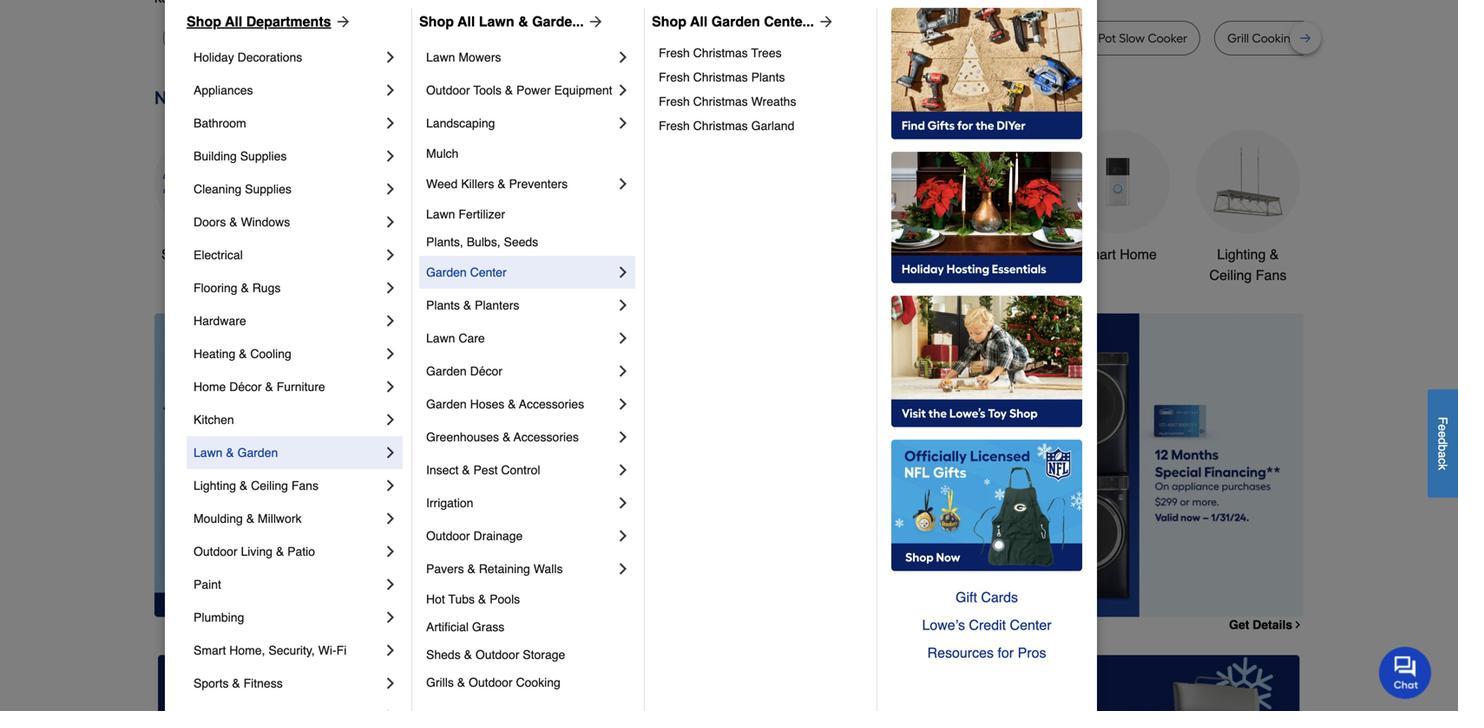 Task type: describe. For each thing, give the bounding box(es) containing it.
rack
[[1402, 31, 1429, 46]]

credit
[[969, 618, 1006, 634]]

chevron right image for plumbing
[[382, 609, 399, 627]]

grills
[[426, 676, 454, 690]]

0 vertical spatial ceiling
[[1210, 267, 1252, 283]]

home inside home décor & furniture link
[[194, 380, 226, 394]]

weed killers & preventers link
[[426, 168, 615, 201]]

power
[[517, 83, 551, 97]]

lawn & garden
[[194, 446, 278, 460]]

for
[[998, 645, 1014, 661]]

all for lawn
[[458, 13, 475, 30]]

get details link
[[1229, 618, 1304, 632]]

3 pot from the left
[[907, 31, 925, 46]]

artificial grass
[[426, 621, 505, 635]]

fitness
[[244, 677, 283, 691]]

christmas for garland
[[693, 119, 748, 133]]

wreaths
[[751, 95, 796, 109]]

paint link
[[194, 569, 382, 602]]

chevron right image for doors & windows
[[382, 214, 399, 231]]

fresh for fresh christmas wreaths
[[659, 95, 690, 109]]

outdoor drainage
[[426, 530, 523, 543]]

all for departments
[[225, 13, 242, 30]]

chevron right image for irrigation
[[615, 495, 632, 512]]

0 horizontal spatial fans
[[292, 479, 319, 493]]

1 horizontal spatial lighting & ceiling fans link
[[1196, 130, 1300, 286]]

garland
[[751, 119, 795, 133]]

cleaning
[[194, 182, 242, 196]]

arrow left image
[[477, 466, 495, 483]]

cards
[[981, 590, 1018, 606]]

smart home
[[1079, 246, 1157, 263]]

outdoor for outdoor living & patio
[[194, 545, 237, 559]]

1 cooking from the left
[[857, 31, 904, 46]]

chat invite button image
[[1379, 647, 1432, 700]]

outdoor for outdoor drainage
[[426, 530, 470, 543]]

0 horizontal spatial ceiling
[[251, 479, 288, 493]]

bulbs,
[[467, 235, 501, 249]]

lawn mowers link
[[426, 41, 615, 74]]

chevron right image for outdoor drainage
[[615, 528, 632, 545]]

shop all garden cente...
[[652, 13, 814, 30]]

cleaning supplies
[[194, 182, 292, 196]]

mulch link
[[426, 140, 632, 168]]

outdoor tools & power equipment
[[426, 83, 612, 97]]

home inside 'smart home' link
[[1120, 246, 1157, 263]]

wi-
[[318, 644, 337, 658]]

chevron right image for garden décor
[[615, 363, 632, 380]]

garden for garden décor
[[426, 365, 467, 378]]

greenhouses & accessories link
[[426, 421, 615, 454]]

1 e from the top
[[1436, 425, 1450, 432]]

d
[[1436, 438, 1450, 445]]

pavers
[[426, 562, 464, 576]]

shop all lawn & garde...
[[419, 13, 584, 30]]

2 slow from the left
[[411, 31, 437, 46]]

countertop
[[582, 31, 646, 46]]

chevron right image for plants & planters
[[615, 297, 632, 314]]

& inside the outdoor tools & equipment
[[898, 246, 907, 263]]

triple
[[378, 31, 408, 46]]

irrigation
[[426, 497, 473, 510]]

new deals every day during 25 days of deals image
[[155, 83, 1304, 112]]

hot tubs & pools
[[426, 593, 520, 607]]

0 horizontal spatial bathroom
[[194, 116, 246, 130]]

crock pot cooking pot
[[801, 31, 925, 46]]

shop all deals
[[161, 246, 252, 263]]

pot for instant pot
[[1005, 31, 1023, 46]]

chevron right image for moulding & millwork
[[382, 510, 399, 528]]

scroll to item #4 image
[[923, 586, 965, 593]]

chevron right image for landscaping
[[615, 115, 632, 132]]

chevron right image for electrical
[[382, 247, 399, 264]]

chevron right image for sports & fitness
[[382, 675, 399, 693]]

lawn care
[[426, 332, 485, 345]]

crock for crock pot cooking pot
[[801, 31, 834, 46]]

fresh for fresh christmas plants
[[659, 70, 690, 84]]

holiday decorations link
[[194, 41, 382, 74]]

1 vertical spatial lighting
[[194, 479, 236, 493]]

holiday
[[194, 50, 234, 64]]

2 cooker from the left
[[439, 31, 479, 46]]

lawn care link
[[426, 322, 615, 355]]

supplies for cleaning supplies
[[245, 182, 292, 196]]

pavers & retaining walls link
[[426, 553, 615, 586]]

moulding
[[194, 512, 243, 526]]

lawn up mowers
[[479, 13, 514, 30]]

1 horizontal spatial bathroom
[[958, 246, 1018, 263]]

electrical link
[[194, 239, 382, 272]]

patio
[[287, 545, 315, 559]]

crock for crock pot slow cooker
[[1063, 31, 1095, 46]]

fresh christmas wreaths
[[659, 95, 796, 109]]

fresh christmas wreaths link
[[659, 89, 865, 114]]

details
[[1253, 618, 1293, 632]]

landscaping
[[426, 116, 495, 130]]

lowe's credit center
[[922, 618, 1052, 634]]

tools for outdoor tools & equipment
[[862, 246, 894, 263]]

home,
[[229, 644, 265, 658]]

christmas for trees
[[693, 46, 748, 60]]

gift cards
[[956, 590, 1018, 606]]

kitchen link
[[194, 404, 382, 437]]

irrigation link
[[426, 487, 615, 520]]

shop
[[161, 246, 194, 263]]

killers
[[461, 177, 494, 191]]

furniture
[[277, 380, 325, 394]]

décor for lawn
[[470, 365, 503, 378]]

lighting inside lighting & ceiling fans
[[1217, 246, 1266, 263]]

f
[[1436, 417, 1450, 425]]

fresh christmas garland link
[[659, 114, 865, 138]]

chevron right image for garden center
[[615, 264, 632, 281]]

up to 30 percent off select major appliances. plus, save up to an extra $750 on major appliances. image
[[463, 314, 1304, 617]]

sports & fitness
[[194, 677, 283, 691]]

shop all deals link
[[155, 130, 259, 265]]

pot for crock pot slow cooker
[[1098, 31, 1116, 46]]

outdoor tools & equipment link
[[806, 130, 910, 286]]

fresh for fresh christmas trees
[[659, 46, 690, 60]]

food warmer
[[686, 31, 761, 46]]

0 horizontal spatial lighting & ceiling fans link
[[194, 470, 382, 503]]

doors
[[194, 215, 226, 229]]

appliances link
[[194, 74, 382, 107]]

sports
[[194, 677, 229, 691]]

chevron right image for building supplies
[[382, 148, 399, 165]]

lawn for lawn mowers
[[426, 50, 455, 64]]

arrow right image for shop all departments
[[331, 13, 352, 30]]

chevron right image for heating & cooling
[[382, 345, 399, 363]]

moulding & millwork link
[[194, 503, 382, 536]]

departments
[[246, 13, 331, 30]]

weed
[[426, 177, 458, 191]]

accessories inside greenhouses & accessories link
[[514, 431, 579, 444]]

all for deals
[[197, 246, 212, 263]]

crock for crock pot
[[285, 31, 317, 46]]

plumbing link
[[194, 602, 382, 635]]

christmas decorations link
[[545, 130, 649, 286]]

garden center link
[[426, 256, 615, 289]]

chevron right image for lawn care
[[615, 330, 632, 347]]

chevron right image for kitchen
[[382, 411, 399, 429]]

preventers
[[509, 177, 568, 191]]

microwave
[[519, 31, 579, 46]]

warming
[[1347, 31, 1399, 46]]

décor for departments
[[229, 380, 262, 394]]

insect
[[426, 464, 459, 477]]

fi
[[337, 644, 347, 658]]

hardware
[[194, 314, 246, 328]]

shop for shop all departments
[[187, 13, 221, 30]]

plants inside plants & planters link
[[426, 299, 460, 312]]



Task type: vqa. For each thing, say whether or not it's contained in the screenshot.
'Lutron logo.' in the top of the page
no



Task type: locate. For each thing, give the bounding box(es) containing it.
0 vertical spatial home
[[1120, 246, 1157, 263]]

grill cooking grate & warming rack
[[1228, 31, 1429, 46]]

insect & pest control
[[426, 464, 540, 477]]

find gifts for the diyer. image
[[891, 8, 1082, 140]]

1 horizontal spatial bathroom link
[[936, 130, 1040, 265]]

get up to 2 free select tools or batteries when you buy 1 with select purchases. image
[[158, 656, 520, 712]]

0 vertical spatial bathroom
[[194, 116, 246, 130]]

crock right instant pot
[[1063, 31, 1095, 46]]

chevron right image for home décor & furniture
[[382, 378, 399, 396]]

heating
[[194, 347, 235, 361]]

chevron right image for garden hoses & accessories
[[615, 396, 632, 413]]

all up food
[[690, 13, 708, 30]]

chevron right image for pavers & retaining walls
[[615, 561, 632, 578]]

chevron right image for outdoor living & patio
[[382, 543, 399, 561]]

1 pot from the left
[[320, 31, 338, 46]]

0 horizontal spatial plants
[[426, 299, 460, 312]]

shop for shop all garden cente...
[[652, 13, 687, 30]]

1 horizontal spatial home
[[1120, 246, 1157, 263]]

1 vertical spatial accessories
[[514, 431, 579, 444]]

drainage
[[473, 530, 523, 543]]

building
[[194, 149, 237, 163]]

1 shop from the left
[[187, 13, 221, 30]]

arrow right image inside the shop all departments link
[[331, 13, 352, 30]]

fresh christmas trees
[[659, 46, 782, 60]]

outdoor living & patio link
[[194, 536, 382, 569]]

0 horizontal spatial slow
[[176, 31, 202, 46]]

0 horizontal spatial lighting & ceiling fans
[[194, 479, 319, 493]]

center up pros
[[1010, 618, 1052, 634]]

lawn left care on the top left
[[426, 332, 455, 345]]

fresh for fresh christmas garland
[[659, 119, 690, 133]]

pest
[[473, 464, 498, 477]]

2 crock from the left
[[801, 31, 834, 46]]

3 crock from the left
[[1063, 31, 1095, 46]]

accessories up control
[[514, 431, 579, 444]]

0 vertical spatial smart
[[1079, 246, 1116, 263]]

pavers & retaining walls
[[426, 562, 563, 576]]

1 vertical spatial décor
[[229, 380, 262, 394]]

1 slow from the left
[[176, 31, 202, 46]]

c
[[1436, 459, 1450, 465]]

0 horizontal spatial lighting
[[194, 479, 236, 493]]

1 horizontal spatial arrow right image
[[1272, 466, 1289, 483]]

2 horizontal spatial shop
[[652, 13, 687, 30]]

lawn for lawn fertilizer
[[426, 207, 455, 221]]

0 vertical spatial lighting & ceiling fans link
[[1196, 130, 1300, 286]]

seeds
[[504, 235, 538, 249]]

1 vertical spatial plants
[[426, 299, 460, 312]]

2 horizontal spatial crock
[[1063, 31, 1095, 46]]

&
[[518, 13, 528, 30], [1336, 31, 1344, 46], [505, 83, 513, 97], [498, 177, 506, 191], [229, 215, 237, 229], [898, 246, 907, 263], [1270, 246, 1279, 263], [241, 281, 249, 295], [463, 299, 471, 312], [239, 347, 247, 361], [265, 380, 273, 394], [508, 398, 516, 411], [503, 431, 511, 444], [226, 446, 234, 460], [462, 464, 470, 477], [240, 479, 248, 493], [246, 512, 254, 526], [276, 545, 284, 559], [467, 562, 476, 576], [478, 593, 486, 607], [464, 648, 472, 662], [457, 676, 465, 690], [232, 677, 240, 691]]

windows
[[241, 215, 290, 229]]

0 vertical spatial accessories
[[519, 398, 584, 411]]

cooker up holiday
[[205, 31, 245, 46]]

walls
[[534, 562, 563, 576]]

garden down lawn care
[[426, 365, 467, 378]]

chevron right image for cleaning supplies
[[382, 181, 399, 198]]

retaining
[[479, 562, 530, 576]]

2 horizontal spatial cooker
[[1148, 31, 1188, 46]]

hot tubs & pools link
[[426, 586, 632, 614]]

arrow right image for shop all garden cente...
[[814, 13, 835, 30]]

christmas down the food warmer
[[693, 46, 748, 60]]

cooker up the lawn mowers
[[439, 31, 479, 46]]

garden
[[712, 13, 760, 30], [426, 266, 467, 280], [426, 365, 467, 378], [426, 398, 467, 411], [237, 446, 278, 460]]

fresh christmas garland
[[659, 119, 795, 133]]

scroll to item #5 image
[[965, 586, 1006, 593]]

decorations for christmas
[[560, 267, 634, 283]]

lowe's
[[922, 618, 965, 634]]

heating & cooling
[[194, 347, 292, 361]]

chevron right image for lighting & ceiling fans
[[382, 477, 399, 495]]

supplies up windows
[[245, 182, 292, 196]]

3 shop from the left
[[652, 13, 687, 30]]

1 horizontal spatial plants
[[751, 70, 785, 84]]

chevron right image for outdoor tools & power equipment
[[615, 82, 632, 99]]

crock down cente...
[[801, 31, 834, 46]]

equipment inside the outdoor tools & equipment
[[824, 267, 891, 283]]

building supplies link
[[194, 140, 382, 173]]

garden décor
[[426, 365, 503, 378]]

tools inside the outdoor tools & equipment
[[862, 246, 894, 263]]

lawn & garden link
[[194, 437, 382, 470]]

supplies up cleaning supplies
[[240, 149, 287, 163]]

chevron right image for weed killers & preventers
[[615, 175, 632, 193]]

0 vertical spatial arrow right image
[[584, 13, 605, 30]]

shop these last-minute gifts. $99 or less. quantities are limited and won't last. image
[[155, 314, 435, 618]]

chevron right image for holiday decorations
[[382, 49, 399, 66]]

outdoor inside the outdoor tools & equipment
[[808, 246, 858, 263]]

lighting
[[1217, 246, 1266, 263], [194, 479, 236, 493]]

0 vertical spatial lighting & ceiling fans
[[1210, 246, 1287, 283]]

1 vertical spatial ceiling
[[251, 479, 288, 493]]

christmas inside christmas decorations
[[566, 246, 628, 263]]

1 vertical spatial home
[[194, 380, 226, 394]]

chevron right image for lawn & garden
[[382, 444, 399, 462]]

0 horizontal spatial shop
[[187, 13, 221, 30]]

storage
[[523, 648, 565, 662]]

0 vertical spatial supplies
[[240, 149, 287, 163]]

0 horizontal spatial crock
[[285, 31, 317, 46]]

gift cards link
[[891, 584, 1082, 612]]

lawn
[[479, 13, 514, 30], [426, 50, 455, 64], [426, 207, 455, 221], [426, 332, 455, 345], [194, 446, 223, 460]]

control
[[501, 464, 540, 477]]

scroll to item #2 image
[[840, 586, 881, 593]]

plants down trees
[[751, 70, 785, 84]]

1 horizontal spatial lighting & ceiling fans
[[1210, 246, 1287, 283]]

e up b
[[1436, 431, 1450, 438]]

b
[[1436, 445, 1450, 452]]

all
[[225, 13, 242, 30], [458, 13, 475, 30], [690, 13, 708, 30], [197, 246, 212, 263]]

0 horizontal spatial arrow right image
[[331, 13, 352, 30]]

0 horizontal spatial cooker
[[205, 31, 245, 46]]

0 vertical spatial center
[[470, 266, 507, 280]]

1 vertical spatial equipment
[[824, 267, 891, 283]]

heating & cooling link
[[194, 338, 382, 371]]

triple slow cooker
[[378, 31, 479, 46]]

electrical
[[194, 248, 243, 262]]

garden up warmer
[[712, 13, 760, 30]]

christmas for wreaths
[[693, 95, 748, 109]]

1 arrow right image from the left
[[331, 13, 352, 30]]

smart for smart home
[[1079, 246, 1116, 263]]

sheds & outdoor storage
[[426, 648, 565, 662]]

0 horizontal spatial smart
[[194, 644, 226, 658]]

3 cooker from the left
[[1148, 31, 1188, 46]]

2 shop from the left
[[419, 13, 454, 30]]

lawn up plants,
[[426, 207, 455, 221]]

1 horizontal spatial crock
[[801, 31, 834, 46]]

garden for garden hoses & accessories
[[426, 398, 467, 411]]

1 vertical spatial lighting & ceiling fans link
[[194, 470, 382, 503]]

fresh christmas trees link
[[659, 41, 865, 65]]

1 horizontal spatial ceiling
[[1210, 267, 1252, 283]]

5 pot from the left
[[1098, 31, 1116, 46]]

trees
[[751, 46, 782, 60]]

christmas inside 'link'
[[693, 95, 748, 109]]

chevron right image for smart home, security, wi-fi
[[382, 642, 399, 660]]

cooker left the grill
[[1148, 31, 1188, 46]]

décor up hoses
[[470, 365, 503, 378]]

cooker
[[205, 31, 245, 46], [439, 31, 479, 46], [1148, 31, 1188, 46]]

0 horizontal spatial decorations
[[237, 50, 302, 64]]

appliances
[[194, 83, 253, 97]]

1 horizontal spatial fans
[[1256, 267, 1287, 283]]

decorations down the shop all departments link
[[237, 50, 302, 64]]

chevron right image for hardware
[[382, 312, 399, 330]]

paint
[[194, 578, 221, 592]]

lawn fertilizer
[[426, 207, 505, 221]]

rugs
[[252, 281, 281, 295]]

fertilizer
[[459, 207, 505, 221]]

1 horizontal spatial cooker
[[439, 31, 479, 46]]

2 cooking from the left
[[1252, 31, 1298, 46]]

greenhouses
[[426, 431, 499, 444]]

shop all departments
[[187, 13, 331, 30]]

chevron right image for insect & pest control
[[615, 462, 632, 479]]

0 horizontal spatial arrow right image
[[584, 13, 605, 30]]

accessories down garden décor link
[[519, 398, 584, 411]]

0 horizontal spatial home
[[194, 380, 226, 394]]

crock down departments
[[285, 31, 317, 46]]

1 vertical spatial fans
[[292, 479, 319, 493]]

3 fresh from the top
[[659, 95, 690, 109]]

garden down plants,
[[426, 266, 467, 280]]

plants up lawn care
[[426, 299, 460, 312]]

recommended searches for you heading
[[155, 0, 1304, 7]]

decorations for holiday
[[237, 50, 302, 64]]

shop up food
[[652, 13, 687, 30]]

garden for garden center
[[426, 266, 467, 280]]

arrow right image
[[584, 13, 605, 30], [1272, 466, 1289, 483]]

chevron right image for lawn mowers
[[615, 49, 632, 66]]

christmas down fresh christmas wreaths
[[693, 119, 748, 133]]

doors & windows link
[[194, 206, 382, 239]]

visit the lowe's toy shop. image
[[891, 296, 1082, 428]]

0 horizontal spatial décor
[[229, 380, 262, 394]]

shop up the triple slow cooker
[[419, 13, 454, 30]]

all up the slow cooker
[[225, 13, 242, 30]]

crock pot slow cooker
[[1063, 31, 1188, 46]]

outdoor for outdoor tools & equipment
[[808, 246, 858, 263]]

bathroom
[[194, 116, 246, 130], [958, 246, 1018, 263]]

garden up greenhouses
[[426, 398, 467, 411]]

officially licensed n f l gifts. shop now. image
[[891, 440, 1082, 572]]

christmas down fresh christmas trees
[[693, 70, 748, 84]]

e up d on the right of page
[[1436, 425, 1450, 432]]

0 vertical spatial fans
[[1256, 267, 1287, 283]]

cooking
[[857, 31, 904, 46], [1252, 31, 1298, 46]]

0 vertical spatial equipment
[[554, 83, 612, 97]]

arrow right image up crock pot cooking pot
[[814, 13, 835, 30]]

flooring & rugs link
[[194, 272, 382, 305]]

plumbing
[[194, 611, 244, 625]]

home décor & furniture
[[194, 380, 325, 394]]

get
[[1229, 618, 1249, 632]]

2 horizontal spatial slow
[[1119, 31, 1145, 46]]

plants, bulbs, seeds link
[[426, 228, 632, 256]]

arrow right image
[[331, 13, 352, 30], [814, 13, 835, 30]]

1 vertical spatial smart
[[194, 644, 226, 658]]

chevron right image for flooring & rugs
[[382, 280, 399, 297]]

holiday hosting essentials. image
[[891, 152, 1082, 284]]

home décor & furniture link
[[194, 371, 382, 404]]

christmas down fresh christmas plants
[[693, 95, 748, 109]]

doors & windows
[[194, 215, 290, 229]]

1 horizontal spatial décor
[[470, 365, 503, 378]]

chevron right image
[[382, 49, 399, 66], [615, 49, 632, 66], [615, 82, 632, 99], [382, 115, 399, 132], [615, 115, 632, 132], [382, 148, 399, 165], [615, 175, 632, 193], [382, 247, 399, 264], [615, 264, 632, 281], [382, 312, 399, 330], [615, 330, 632, 347], [382, 345, 399, 363], [615, 462, 632, 479], [615, 528, 632, 545], [382, 543, 399, 561], [615, 561, 632, 578], [382, 708, 399, 712]]

living
[[241, 545, 273, 559]]

resources for pros link
[[891, 640, 1082, 668]]

up to 30 percent off select grills and accessories. image
[[938, 656, 1300, 712]]

1 vertical spatial arrow right image
[[1272, 466, 1289, 483]]

outdoor for outdoor tools & power equipment
[[426, 83, 470, 97]]

1 vertical spatial center
[[1010, 618, 1052, 634]]

arrow right image inside shop all garden cente... link
[[814, 13, 835, 30]]

flooring
[[194, 281, 237, 295]]

christmas for plants
[[693, 70, 748, 84]]

supplies for building supplies
[[240, 149, 287, 163]]

center down bulbs, at the top
[[470, 266, 507, 280]]

1 horizontal spatial equipment
[[824, 267, 891, 283]]

lawn down the triple slow cooker
[[426, 50, 455, 64]]

0 vertical spatial plants
[[751, 70, 785, 84]]

k
[[1436, 465, 1450, 471]]

1 horizontal spatial lighting
[[1217, 246, 1266, 263]]

1 horizontal spatial decorations
[[560, 267, 634, 283]]

pot for crock pot
[[320, 31, 338, 46]]

chevron right image
[[382, 82, 399, 99], [382, 181, 399, 198], [382, 214, 399, 231], [382, 280, 399, 297], [615, 297, 632, 314], [615, 363, 632, 380], [382, 378, 399, 396], [615, 396, 632, 413], [382, 411, 399, 429], [615, 429, 632, 446], [382, 444, 399, 462], [382, 477, 399, 495], [615, 495, 632, 512], [382, 510, 399, 528], [382, 576, 399, 594], [382, 609, 399, 627], [1293, 620, 1304, 631], [382, 642, 399, 660], [382, 675, 399, 693]]

garden down kitchen 'link'
[[237, 446, 278, 460]]

kitchen
[[194, 413, 234, 427]]

all up the lawn mowers
[[458, 13, 475, 30]]

1 vertical spatial lighting & ceiling fans
[[194, 479, 319, 493]]

chevron right image for appliances
[[382, 82, 399, 99]]

plants
[[751, 70, 785, 84], [426, 299, 460, 312]]

1 vertical spatial decorations
[[560, 267, 634, 283]]

lawn for lawn & garden
[[194, 446, 223, 460]]

4 pot from the left
[[1005, 31, 1023, 46]]

hot
[[426, 593, 445, 607]]

2 e from the top
[[1436, 431, 1450, 438]]

& inside 'link'
[[229, 215, 237, 229]]

0 vertical spatial décor
[[470, 365, 503, 378]]

shop for shop all lawn & garde...
[[419, 13, 454, 30]]

1 horizontal spatial center
[[1010, 618, 1052, 634]]

tools
[[473, 83, 502, 97], [451, 246, 483, 263], [862, 246, 894, 263]]

crock pot
[[285, 31, 338, 46]]

gift
[[956, 590, 977, 606]]

0 horizontal spatial cooking
[[857, 31, 904, 46]]

1 horizontal spatial shop
[[419, 13, 454, 30]]

fresh inside 'link'
[[659, 95, 690, 109]]

2 fresh from the top
[[659, 70, 690, 84]]

shop all garden cente... link
[[652, 11, 835, 32]]

1 cooker from the left
[[205, 31, 245, 46]]

lawn for lawn care
[[426, 332, 455, 345]]

lighting & ceiling fans
[[1210, 246, 1287, 283], [194, 479, 319, 493]]

shop all departments link
[[187, 11, 352, 32]]

cooling
[[250, 347, 292, 361]]

1 horizontal spatial cooking
[[1252, 31, 1298, 46]]

pot for crock pot cooking pot
[[837, 31, 854, 46]]

christmas right seeds
[[566, 246, 628, 263]]

décor down heating & cooling
[[229, 380, 262, 394]]

lawn down kitchen at the bottom of page
[[194, 446, 223, 460]]

0 horizontal spatial center
[[470, 266, 507, 280]]

1 vertical spatial bathroom
[[958, 246, 1018, 263]]

instant
[[964, 31, 1002, 46]]

accessories inside garden hoses & accessories link
[[519, 398, 584, 411]]

1 vertical spatial supplies
[[245, 182, 292, 196]]

instant pot
[[964, 31, 1023, 46]]

outdoor tools & equipment
[[808, 246, 907, 283]]

1 fresh from the top
[[659, 46, 690, 60]]

0 vertical spatial decorations
[[237, 50, 302, 64]]

0 vertical spatial lighting
[[1217, 246, 1266, 263]]

arrow right image up crock pot
[[331, 13, 352, 30]]

1 crock from the left
[[285, 31, 317, 46]]

0 horizontal spatial equipment
[[554, 83, 612, 97]]

4 fresh from the top
[[659, 119, 690, 133]]

1 horizontal spatial slow
[[411, 31, 437, 46]]

chevron right image for paint
[[382, 576, 399, 594]]

2 pot from the left
[[837, 31, 854, 46]]

all right shop
[[197, 246, 212, 263]]

lighting & ceiling fans link
[[1196, 130, 1300, 286], [194, 470, 382, 503]]

0 horizontal spatial bathroom link
[[194, 107, 382, 140]]

lawn mowers
[[426, 50, 501, 64]]

outdoor living & patio
[[194, 545, 315, 559]]

decorations down 'plants, bulbs, seeds' link
[[560, 267, 634, 283]]

tools for outdoor tools & power equipment
[[473, 83, 502, 97]]

1 horizontal spatial smart
[[1079, 246, 1116, 263]]

chevron right image inside get details link
[[1293, 620, 1304, 631]]

shop up the slow cooker
[[187, 13, 221, 30]]

shop all lawn & garde... link
[[419, 11, 605, 32]]

plants inside fresh christmas plants link
[[751, 70, 785, 84]]

3 slow from the left
[[1119, 31, 1145, 46]]

artificial grass link
[[426, 614, 632, 641]]

smart for smart home, security, wi-fi
[[194, 644, 226, 658]]

arrow right image inside shop all lawn & garde... link
[[584, 13, 605, 30]]

chevron right image for greenhouses & accessories
[[615, 429, 632, 446]]

outdoor
[[426, 83, 470, 97], [808, 246, 858, 263], [426, 530, 470, 543], [194, 545, 237, 559], [476, 648, 519, 662], [469, 676, 513, 690]]

up to 35 percent off select small appliances. image
[[548, 656, 910, 712]]

all for garden
[[690, 13, 708, 30]]

2 arrow right image from the left
[[814, 13, 835, 30]]

smart home, security, wi-fi
[[194, 644, 347, 658]]

mulch
[[426, 147, 459, 161]]

chevron right image for bathroom
[[382, 115, 399, 132]]

1 horizontal spatial arrow right image
[[814, 13, 835, 30]]



